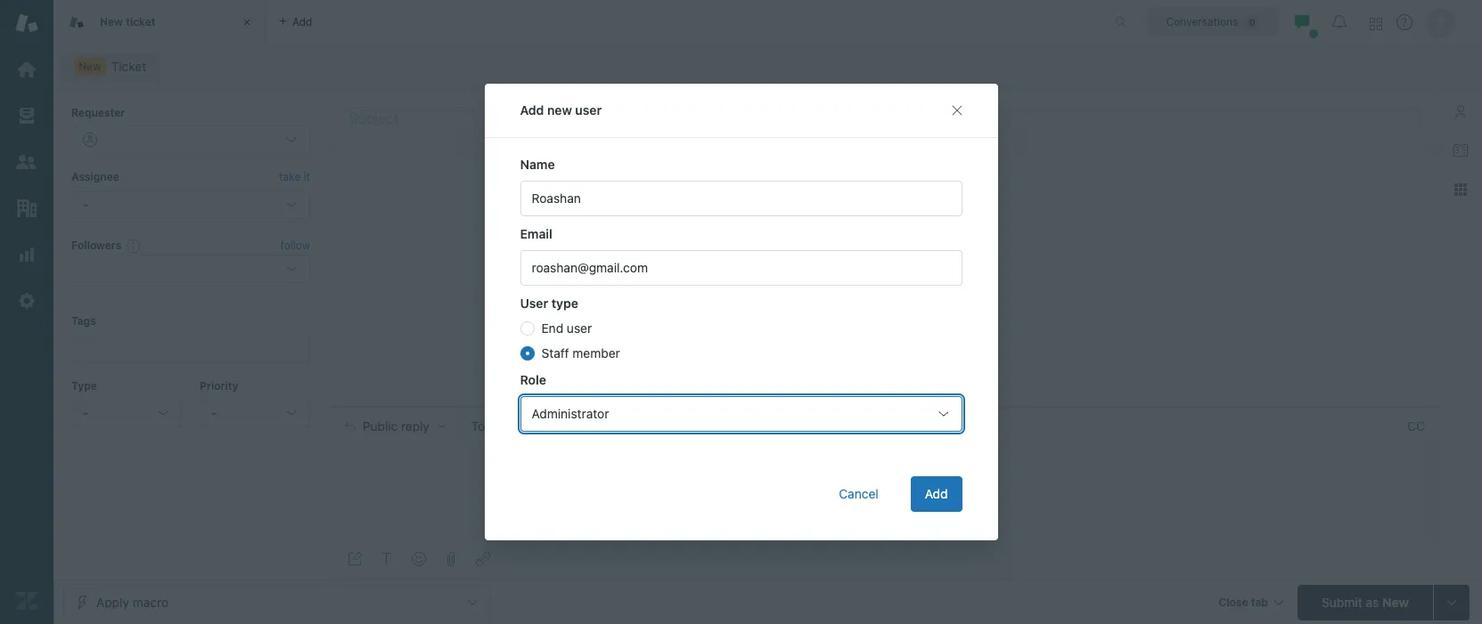 Task type: locate. For each thing, give the bounding box(es) containing it.
user up staff member
[[567, 321, 592, 336]]

email
[[520, 226, 552, 242]]

add
[[520, 103, 544, 118], [925, 487, 948, 502]]

cc
[[1408, 419, 1425, 434]]

main element
[[0, 0, 53, 625]]

new down new ticket
[[78, 60, 102, 73]]

- button
[[71, 399, 182, 428], [200, 399, 310, 428]]

role
[[520, 373, 546, 388]]

submit
[[1322, 595, 1363, 610]]

get started image
[[15, 58, 38, 81]]

1 - button from the left
[[71, 399, 182, 428]]

tabs tab list
[[53, 0, 1096, 45]]

new
[[547, 103, 572, 118]]

end user
[[541, 321, 592, 336]]

add left 'new'
[[520, 103, 544, 118]]

1 vertical spatial add
[[925, 487, 948, 502]]

new for new ticket
[[100, 15, 123, 28]]

- button down the priority
[[200, 399, 310, 428]]

None field
[[496, 418, 1400, 435]]

tags
[[71, 315, 96, 328]]

Name field
[[520, 181, 962, 217]]

user right 'new'
[[575, 103, 602, 118]]

type
[[552, 296, 578, 311]]

user
[[575, 103, 602, 118], [567, 321, 592, 336]]

administrator
[[532, 406, 609, 422]]

knowledge image
[[1454, 144, 1468, 158]]

zendesk products image
[[1370, 17, 1382, 30]]

zendesk image
[[15, 590, 38, 613]]

cancel
[[839, 487, 879, 502]]

- button for priority
[[200, 399, 310, 428]]

new right "as"
[[1382, 595, 1409, 610]]

user
[[520, 296, 548, 311]]

0 vertical spatial new
[[100, 15, 123, 28]]

new inside new ticket tab
[[100, 15, 123, 28]]

it
[[304, 171, 310, 184]]

- down type
[[83, 406, 89, 421]]

follow
[[280, 239, 310, 252]]

as
[[1366, 595, 1379, 610]]

cc button
[[1407, 419, 1425, 435]]

add down public reply composer text box
[[925, 487, 948, 502]]

0 vertical spatial add
[[520, 103, 544, 118]]

1 horizontal spatial add
[[925, 487, 948, 502]]

organizations image
[[15, 197, 38, 220]]

administrator button
[[520, 397, 962, 432]]

draft mode image
[[348, 553, 362, 567]]

new inside new link
[[78, 60, 102, 73]]

1 - from the left
[[83, 406, 89, 421]]

- down the priority
[[211, 406, 217, 421]]

0 horizontal spatial -
[[83, 406, 89, 421]]

-
[[83, 406, 89, 421], [211, 406, 217, 421]]

2 vertical spatial new
[[1382, 595, 1409, 610]]

member
[[573, 346, 620, 361]]

admin image
[[15, 290, 38, 313]]

0 horizontal spatial add
[[520, 103, 544, 118]]

new
[[100, 15, 123, 28], [78, 60, 102, 73], [1382, 595, 1409, 610]]

conversations button
[[1147, 8, 1279, 36]]

Subject field
[[346, 107, 1422, 129]]

priority
[[200, 379, 238, 393]]

- for priority
[[211, 406, 217, 421]]

add for add
[[925, 487, 948, 502]]

- button for type
[[71, 399, 182, 428]]

- button down type
[[71, 399, 182, 428]]

ticket
[[126, 15, 156, 28]]

type
[[71, 379, 97, 393]]

0 vertical spatial user
[[575, 103, 602, 118]]

new left ticket
[[100, 15, 123, 28]]

0 horizontal spatial - button
[[71, 399, 182, 428]]

1 vertical spatial new
[[78, 60, 102, 73]]

add button
[[911, 477, 962, 513]]

add attachment image
[[444, 553, 458, 567]]

2 - from the left
[[211, 406, 217, 421]]

new for new
[[78, 60, 102, 73]]

1 horizontal spatial - button
[[200, 399, 310, 428]]

take it button
[[279, 169, 310, 187]]

1 horizontal spatial -
[[211, 406, 217, 421]]

add inside button
[[925, 487, 948, 502]]

follow button
[[280, 238, 310, 254]]

close modal image
[[950, 103, 964, 118]]

take
[[279, 171, 301, 184]]

2 - button from the left
[[200, 399, 310, 428]]



Task type: describe. For each thing, give the bounding box(es) containing it.
- for type
[[83, 406, 89, 421]]

add for add new user
[[520, 103, 544, 118]]

staff member
[[541, 346, 620, 361]]

apps image
[[1454, 183, 1468, 197]]

add link (cmd k) image
[[476, 553, 490, 567]]

submit as new
[[1322, 595, 1409, 610]]

take it
[[279, 171, 310, 184]]

format text image
[[380, 553, 394, 567]]

1 vertical spatial user
[[567, 321, 592, 336]]

user type
[[520, 296, 578, 311]]

reporting image
[[15, 243, 38, 267]]

customers image
[[15, 151, 38, 174]]

Public reply composer text field
[[337, 445, 1418, 483]]

new ticket
[[100, 15, 156, 28]]

assignee
[[71, 171, 119, 184]]

new link
[[62, 54, 158, 79]]

name
[[520, 157, 555, 172]]

add new user dialog
[[484, 84, 998, 541]]

staff
[[541, 346, 569, 361]]

to
[[471, 419, 485, 434]]

end
[[541, 321, 563, 336]]

Email field
[[520, 250, 962, 286]]

get help image
[[1397, 14, 1413, 30]]

insert emojis image
[[412, 553, 426, 567]]

secondary element
[[53, 49, 1482, 85]]

cancel button
[[825, 477, 893, 513]]

add new user
[[520, 103, 602, 118]]

new ticket tab
[[53, 0, 267, 45]]

zendesk support image
[[15, 12, 38, 35]]

conversations
[[1166, 15, 1238, 28]]

customer context image
[[1454, 104, 1468, 119]]

close image
[[238, 13, 256, 31]]

views image
[[15, 104, 38, 127]]



Task type: vqa. For each thing, say whether or not it's contained in the screenshot.
- popup button
yes



